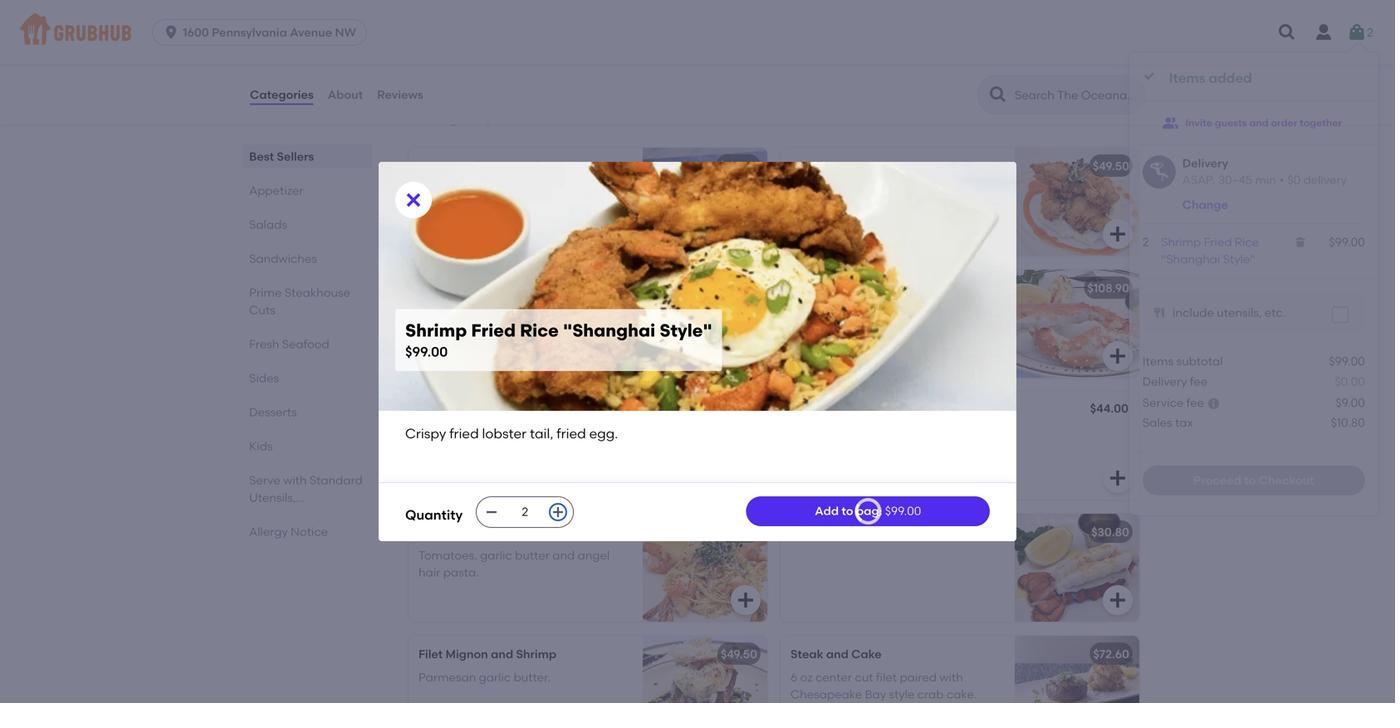 Task type: locate. For each thing, give the bounding box(es) containing it.
lobster up "cheesy"
[[872, 159, 915, 173]]

and left the angel
[[553, 549, 575, 563]]

seafood up you
[[457, 91, 530, 112]]

1 vertical spatial $49.50
[[721, 281, 758, 295]]

1 vertical spatial lobster
[[882, 525, 925, 539]]

1600 pennsylvania avenue nw button
[[152, 19, 374, 46]]

1 vertical spatial 2
[[1143, 237, 1150, 251]]

seafood down prime steakhouse cuts
[[282, 337, 330, 351]]

website
[[578, 114, 616, 126]]

garlic down jumbo shrimp scampi on the left
[[480, 549, 512, 563]]

"shanghai inside shrimp fried rice "shanghai style" $99.00
[[563, 320, 656, 342]]

with down responsibly sourced salmon
[[468, 427, 491, 441]]

0 horizontal spatial style"
[[585, 281, 618, 295]]

$99.00 up responsibly
[[405, 344, 448, 360]]

delivery for fee
[[1143, 377, 1188, 391]]

30–45
[[1219, 175, 1253, 189]]

tomatoes, garlic butter and angel hair pasta.
[[419, 549, 610, 580]]

guests
[[1216, 119, 1248, 131]]

1 vertical spatial bay
[[865, 688, 887, 702]]

svg image up jumbo shrimp scampi on the left
[[485, 506, 499, 519]]

kids
[[249, 440, 273, 454]]

crab right king
[[917, 281, 946, 295]]

chesapeake down "center"
[[791, 688, 863, 702]]

0 horizontal spatial seafood
[[282, 337, 330, 351]]

1 vertical spatial chesapeake
[[791, 688, 863, 702]]

delivery up "service"
[[1143, 377, 1188, 391]]

0 horizontal spatial crab
[[549, 159, 578, 173]]

fried
[[457, 305, 483, 319], [550, 305, 576, 319], [450, 426, 479, 442], [557, 426, 586, 442]]

$49.50 for and
[[1093, 159, 1130, 173]]

1 horizontal spatial seafood
[[457, 91, 530, 112]]

svg image
[[163, 24, 180, 41], [404, 190, 424, 210], [1108, 468, 1128, 488], [485, 506, 499, 519], [736, 591, 756, 610], [1108, 591, 1128, 610]]

items added
[[1170, 72, 1253, 88]]

$0
[[1288, 175, 1301, 189]]

1 vertical spatial garlic
[[479, 671, 511, 685]]

shrimp fried rice "shanghai style" inside items added tooltip
[[1162, 237, 1260, 268]]

0 horizontal spatial bay
[[494, 159, 516, 173]]

0 vertical spatial butter.
[[532, 427, 569, 441]]

2 vertical spatial style"
[[660, 320, 713, 342]]

filet mignon and shrimp
[[419, 647, 557, 662]]

svg image left mustard
[[404, 190, 424, 210]]

fee down the subtotal on the right bottom of page
[[1191, 377, 1208, 391]]

1 vertical spatial shrimp fried rice "shanghai style"
[[419, 281, 618, 295]]

0 vertical spatial fresh
[[405, 91, 453, 112]]

house
[[791, 199, 825, 213]]

$49.50
[[1093, 159, 1130, 173], [721, 281, 758, 295], [721, 647, 758, 662]]

bay down "filet"
[[865, 688, 887, 702]]

Input item quantity number field
[[507, 497, 544, 527]]

with up "cake."
[[940, 671, 964, 685]]

sales
[[1143, 418, 1173, 432]]

service
[[1143, 398, 1184, 412]]

$99.00 inside shrimp fried rice "shanghai style" $99.00
[[405, 344, 448, 360]]

sides
[[249, 371, 279, 386]]

1 vertical spatial crispy
[[405, 426, 446, 442]]

reviews
[[377, 88, 424, 102]]

lobster up shrimp fried rice "shanghai style" $99.00
[[486, 305, 524, 319]]

style"
[[1224, 254, 1256, 268], [585, 281, 618, 295], [660, 320, 713, 342]]

0 horizontal spatial with
[[283, 474, 307, 488]]

0 vertical spatial 2
[[1368, 25, 1374, 39]]

sales tax
[[1143, 418, 1194, 432]]

items for items subtotal
[[1143, 357, 1174, 371]]

with up utensils,
[[283, 474, 307, 488]]

1 vertical spatial items
[[1143, 357, 1174, 371]]

shrimp
[[1162, 237, 1202, 251], [419, 281, 459, 295], [405, 320, 467, 342], [462, 525, 502, 539], [516, 647, 557, 662]]

5oz cold water lobster tail image
[[1015, 514, 1140, 622]]

invite
[[1186, 119, 1213, 131]]

the
[[899, 403, 918, 417]]

rice down 30–45
[[1235, 237, 1260, 251]]

change button
[[1183, 198, 1229, 215]]

0 vertical spatial egg.
[[579, 305, 604, 319]]

seeing
[[426, 114, 457, 126]]

lobster left tail
[[882, 525, 925, 539]]

0 horizontal spatial 2
[[1143, 237, 1150, 251]]

tail,
[[527, 305, 548, 319], [530, 426, 554, 442]]

2
[[1368, 25, 1374, 39], [1143, 237, 1150, 251]]

1 horizontal spatial rice
[[520, 320, 559, 342]]

1 horizontal spatial bay
[[865, 688, 887, 702]]

butter. down filet mignon and shrimp
[[514, 671, 551, 685]]

added
[[1209, 72, 1253, 88]]

not
[[405, 114, 423, 126]]

2 inside items added tooltip
[[1143, 237, 1150, 251]]

delivery icon image
[[1143, 157, 1176, 191]]

subtotal
[[1177, 357, 1224, 371]]

bay
[[494, 159, 516, 173], [865, 688, 887, 702]]

1 vertical spatial egg.
[[590, 426, 618, 442]]

0 horizontal spatial fresh
[[249, 337, 279, 351]]

crispy fried lobster tail, fried egg. down sourced
[[405, 426, 618, 442]]

chef
[[791, 403, 818, 417]]

responsibly
[[419, 403, 487, 417]]

2 vertical spatial $49.50
[[721, 647, 758, 662]]

with inside 6 oz center cut filet paired with chesapeake bay style crab cake.
[[940, 671, 964, 685]]

2 vertical spatial rice
[[520, 320, 559, 342]]

main navigation navigation
[[0, 0, 1396, 65]]

delivery up asap,
[[1183, 158, 1229, 172]]

cold
[[814, 525, 841, 539]]

seafood
[[457, 91, 530, 112], [282, 337, 330, 351]]

garlic
[[480, 549, 512, 563], [479, 671, 511, 685]]

seafood for fresh seafood
[[282, 337, 330, 351]]

6 oz center cut filet paired with chesapeake bay style crab cake.
[[791, 671, 977, 702]]

0 vertical spatial crispy fried lobster tail, fried egg.
[[419, 305, 604, 319]]

1 horizontal spatial with
[[468, 427, 491, 441]]

0 vertical spatial bay
[[494, 159, 516, 173]]

$49.50 left 1lb
[[721, 281, 758, 295]]

0 horizontal spatial rice
[[494, 281, 519, 295]]

fried
[[841, 159, 869, 173], [1205, 237, 1233, 251], [462, 281, 491, 295], [471, 320, 516, 342]]

1 horizontal spatial shrimp fried rice "shanghai style"
[[1162, 237, 1260, 268]]

fresh up seeing
[[405, 91, 453, 112]]

1 vertical spatial with
[[283, 474, 307, 488]]

5oz
[[791, 525, 811, 539]]

tail, up shrimp fried rice "shanghai style" $99.00
[[527, 305, 548, 319]]

reviews button
[[376, 65, 424, 125]]

search icon image
[[989, 85, 1009, 105]]

2 inside button
[[1368, 25, 1374, 39]]

standard
[[310, 474, 363, 488]]

seafood inside fresh seafood not seeing what you want? visit our website at www.theoceanaire.com
[[457, 91, 530, 112]]

$49.50 left delivery icon
[[1093, 159, 1130, 173]]

paired
[[900, 671, 937, 685]]

crispy
[[419, 305, 454, 319], [405, 426, 446, 442]]

crab
[[549, 159, 578, 173], [917, 281, 946, 295]]

1 horizontal spatial style"
[[660, 320, 713, 342]]

with for brushed
[[468, 427, 491, 441]]

1 horizontal spatial chesapeake
[[791, 688, 863, 702]]

fresh inside fresh seafood not seeing what you want? visit our website at www.theoceanaire.com
[[405, 91, 453, 112]]

$99.00 up '$0.00'
[[1330, 357, 1366, 371]]

garlic inside tomatoes, garlic butter and angel hair pasta.
[[480, 549, 512, 563]]

items up delivery fee
[[1143, 357, 1174, 371]]

$49.50 left steak in the right of the page
[[721, 647, 758, 662]]

chicken fried lobster
[[791, 159, 915, 173]]

1 vertical spatial fresh
[[249, 337, 279, 351]]

shrimp fried rice "shanghai style" down change button
[[1162, 237, 1260, 268]]

crab
[[918, 688, 944, 702]]

1 vertical spatial fee
[[1187, 398, 1205, 412]]

salads
[[249, 218, 287, 232]]

tail, right lemon
[[530, 426, 554, 442]]

and right grits
[[946, 182, 968, 197]]

and left order
[[1250, 119, 1269, 131]]

style
[[518, 159, 546, 173]]

svg image up $72.60
[[1108, 591, 1128, 610]]

best sellers
[[249, 150, 314, 164]]

0 vertical spatial style"
[[1224, 254, 1256, 268]]

chesapeake up creamy
[[419, 159, 491, 173]]

butter. down salmon
[[532, 427, 569, 441]]

2 vertical spatial "shanghai
[[563, 320, 656, 342]]

fee for delivery fee
[[1191, 377, 1208, 391]]

2 horizontal spatial rice
[[1235, 237, 1260, 251]]

items left added
[[1170, 72, 1206, 88]]

items subtotal
[[1143, 357, 1224, 371]]

0 vertical spatial garlic
[[480, 549, 512, 563]]

allergy
[[249, 525, 288, 539]]

0 vertical spatial $49.50
[[1093, 159, 1130, 173]]

1 horizontal spatial crab
[[917, 281, 946, 295]]

svg image left 1600
[[163, 24, 180, 41]]

2 horizontal spatial with
[[940, 671, 964, 685]]

shrimp fried rice "shanghai style"
[[1162, 237, 1260, 268], [419, 281, 618, 295]]

0 vertical spatial items
[[1170, 72, 1206, 88]]

0 horizontal spatial chesapeake
[[419, 159, 491, 173]]

change
[[1183, 200, 1229, 214]]

1 horizontal spatial 2
[[1368, 25, 1374, 39]]

and up "center"
[[827, 647, 849, 662]]

fresh up sides
[[249, 337, 279, 351]]

filet
[[877, 671, 897, 685]]

"shanghai
[[1162, 254, 1221, 268], [522, 281, 582, 295], [563, 320, 656, 342]]

rice up shrimp fried rice "shanghai style" $99.00
[[494, 281, 519, 295]]

0 vertical spatial "shanghai
[[1162, 254, 1221, 268]]

fresh for fresh seafood
[[249, 337, 279, 351]]

garlic for mignon
[[479, 671, 511, 685]]

sellers
[[277, 150, 314, 164]]

crab up mayonnaise.
[[549, 159, 578, 173]]

$0.00
[[1336, 377, 1366, 391]]

steakhouse
[[285, 286, 351, 300]]

0 vertical spatial chesapeake
[[419, 159, 491, 173]]

seafood for fresh seafood not seeing what you want? visit our website at www.theoceanaire.com
[[457, 91, 530, 112]]

0 vertical spatial with
[[468, 427, 491, 441]]

1 vertical spatial seafood
[[282, 337, 330, 351]]

of
[[885, 403, 896, 417]]

0 horizontal spatial shrimp fried rice "shanghai style"
[[419, 281, 618, 295]]

red
[[863, 281, 885, 295]]

king
[[888, 281, 914, 295]]

rice up salmon
[[520, 320, 559, 342]]

1 vertical spatial tail,
[[530, 426, 554, 442]]

garlic down filet mignon and shrimp
[[479, 671, 511, 685]]

lobster down responsibly sourced salmon
[[482, 426, 527, 442]]

cuts
[[249, 303, 276, 317]]

0 vertical spatial fee
[[1191, 377, 1208, 391]]

want?
[[506, 114, 535, 126]]

chesapeake bay style crab cakes image
[[643, 148, 768, 256]]

napkins?
[[249, 526, 301, 540]]

responsibly sourced salmon
[[419, 403, 583, 417]]

shrimp fried rice "shanghai style" up shrimp fried rice "shanghai style" $99.00
[[419, 281, 618, 295]]

delivery inside delivery asap, 30–45 min • $0 delivery
[[1183, 158, 1229, 172]]

"shanghai inside shrimp fried rice "shanghai style"
[[1162, 254, 1221, 268]]

pasta.
[[443, 566, 479, 580]]

cheesy
[[876, 182, 916, 197]]

bay up creamy mustard mayonnaise.
[[494, 159, 516, 173]]

svg image
[[1278, 22, 1298, 42], [1348, 22, 1368, 42], [1143, 71, 1156, 85], [736, 224, 756, 244], [1108, 224, 1128, 244], [1295, 238, 1308, 251], [1153, 308, 1166, 322], [736, 346, 756, 366], [1108, 346, 1128, 366], [1208, 399, 1221, 412], [736, 468, 756, 488], [552, 506, 565, 519]]

$99.00
[[1330, 237, 1366, 251], [405, 344, 448, 360], [1330, 357, 1366, 371]]

people icon image
[[1163, 117, 1180, 133]]

0 vertical spatial seafood
[[457, 91, 530, 112]]

2 horizontal spatial style"
[[1224, 254, 1256, 268]]

delivery
[[1183, 158, 1229, 172], [1143, 377, 1188, 391]]

1600
[[183, 25, 209, 39]]

0 vertical spatial rice
[[1235, 237, 1260, 251]]

with inside serve with standard utensils, condiments, napkins?
[[283, 474, 307, 488]]

cake
[[852, 647, 882, 662]]

crispy fried lobster tail, fried egg. up shrimp fried rice "shanghai style" $99.00
[[419, 305, 604, 319]]

categories
[[250, 88, 314, 102]]

1 horizontal spatial fresh
[[405, 91, 453, 112]]

steak
[[791, 647, 824, 662]]

chef select fish of the day
[[791, 403, 943, 417]]

fee up the 'tax'
[[1187, 398, 1205, 412]]

0 vertical spatial delivery
[[1183, 158, 1229, 172]]

2 vertical spatial with
[[940, 671, 964, 685]]

what
[[460, 114, 484, 126]]

1 vertical spatial delivery
[[1143, 377, 1188, 391]]

0 vertical spatial shrimp fried rice "shanghai style"
[[1162, 237, 1260, 268]]

1 vertical spatial "shanghai
[[522, 281, 582, 295]]

salmon
[[540, 403, 583, 417]]



Task type: vqa. For each thing, say whether or not it's contained in the screenshot.
$9.00
yes



Task type: describe. For each thing, give the bounding box(es) containing it.
asap,
[[1183, 175, 1216, 189]]

steak and cake image
[[1015, 636, 1140, 704]]

and inside the truffled honey, cheesy grits and house hot sauce.
[[946, 182, 968, 197]]

sourced
[[490, 403, 537, 417]]

about button
[[327, 65, 364, 125]]

svg image up $30.80
[[1108, 468, 1128, 488]]

1lb
[[791, 281, 806, 295]]

and inside tomatoes, garlic butter and angel hair pasta.
[[553, 549, 575, 563]]

0 vertical spatial lobster
[[872, 159, 915, 173]]

condiments,
[[249, 508, 322, 523]]

sandwiches
[[249, 252, 317, 266]]

shrimp fried rice "shanghai style" link
[[1162, 237, 1260, 268]]

honey,
[[836, 182, 873, 197]]

desserts
[[249, 405, 297, 420]]

style" inside shrimp fried rice "shanghai style" $99.00
[[660, 320, 713, 342]]

angel
[[578, 549, 610, 563]]

garlic for shrimp
[[480, 549, 512, 563]]

sauce.
[[849, 199, 886, 213]]

$39.60
[[721, 403, 758, 417]]

notice
[[291, 525, 328, 539]]

and up parmesan garlic butter.
[[491, 647, 514, 662]]

1600 pennsylvania avenue nw
[[183, 25, 356, 39]]

delivery asap, 30–45 min • $0 delivery
[[1183, 158, 1348, 189]]

categories button
[[249, 65, 315, 125]]

together
[[1300, 119, 1343, 131]]

tomatoes,
[[419, 549, 478, 563]]

fee for service fee
[[1187, 398, 1205, 412]]

delivery
[[1304, 175, 1348, 189]]

brushed with lemon butter.
[[419, 427, 569, 441]]

0 vertical spatial crispy
[[419, 305, 454, 319]]

cut
[[855, 671, 874, 685]]

1lb premium red king crab image
[[1015, 270, 1140, 378]]

serve
[[249, 474, 280, 488]]

$99.00 down delivery on the top right of page
[[1330, 237, 1366, 251]]

etc.
[[1265, 308, 1286, 322]]

nw
[[335, 25, 356, 39]]

shrimp fried rice "shanghai style" image
[[643, 270, 768, 378]]

bay inside 6 oz center cut filet paired with chesapeake bay style crab cake.
[[865, 688, 887, 702]]

serve with standard utensils, condiments, napkins?
[[249, 474, 363, 540]]

0 vertical spatial tail,
[[527, 305, 548, 319]]

1 vertical spatial rice
[[494, 281, 519, 295]]

$44.00
[[1091, 402, 1129, 416]]

1 vertical spatial crispy fried lobster tail, fried egg.
[[405, 426, 618, 442]]

items added tooltip
[[1130, 45, 1379, 517]]

5oz cold water lobster tail
[[791, 525, 947, 539]]

filet mignon and shrimp image
[[643, 636, 768, 704]]

proceed to checkout button
[[1143, 468, 1366, 497]]

16oz prime ny strip steak image
[[1015, 0, 1140, 56]]

•
[[1280, 175, 1285, 189]]

$10.80
[[1332, 418, 1366, 432]]

0 vertical spatial crab
[[549, 159, 578, 173]]

and inside button
[[1250, 119, 1269, 131]]

responsibly sourced salmon image
[[643, 392, 768, 500]]

utensils,
[[249, 491, 296, 505]]

day
[[921, 403, 943, 417]]

water
[[844, 525, 879, 539]]

svg image down the $37.40
[[736, 591, 756, 610]]

1 vertical spatial butter.
[[514, 671, 551, 685]]

fresh seafood not seeing what you want? visit our website at www.theoceanaire.com
[[405, 91, 746, 126]]

pennsylvania
[[212, 25, 287, 39]]

Search The Oceanaire Seafood Room search field
[[1014, 87, 1141, 103]]

shrimp inside shrimp fried rice "shanghai style"
[[1162, 237, 1202, 251]]

select
[[821, 403, 857, 417]]

rice inside shrimp fried rice "shanghai style"
[[1235, 237, 1260, 251]]

1 vertical spatial crab
[[917, 281, 946, 295]]

svg image inside '1600 pennsylvania avenue nw' button
[[163, 24, 180, 41]]

chicken
[[791, 159, 838, 173]]

jumbo shrimp scampi image
[[643, 514, 768, 622]]

fresh for fresh seafood not seeing what you want? visit our website at www.theoceanaire.com
[[405, 91, 453, 112]]

0 vertical spatial lobster
[[486, 305, 524, 319]]

style" inside shrimp fried rice "shanghai style"
[[1224, 254, 1256, 268]]

butter
[[515, 549, 550, 563]]

parmesan garlic butter.
[[419, 671, 551, 685]]

scampi
[[505, 525, 549, 539]]

service fee
[[1143, 398, 1205, 412]]

$49.50 for fried
[[721, 281, 758, 295]]

1 vertical spatial style"
[[585, 281, 618, 295]]

shrimp fried rice "shanghai style" $99.00
[[405, 320, 713, 360]]

cake.
[[947, 688, 977, 702]]

chesapeake bay style crab cakes
[[419, 159, 617, 173]]

jumbo
[[419, 525, 459, 539]]

center
[[816, 671, 853, 685]]

$55.00
[[720, 159, 758, 173]]

1 vertical spatial lobster
[[482, 426, 527, 442]]

about
[[328, 88, 363, 102]]

avenue
[[290, 25, 332, 39]]

to
[[1245, 475, 1257, 489]]

proceed
[[1194, 475, 1242, 489]]

mayonnaise.
[[517, 182, 589, 197]]

1lb premium red king crab
[[791, 281, 946, 295]]

steak and cake
[[791, 647, 882, 662]]

svg image inside "2" button
[[1348, 22, 1368, 42]]

appetizer
[[249, 184, 304, 198]]

items for items added
[[1170, 72, 1206, 88]]

include
[[1173, 308, 1215, 322]]

6
[[791, 671, 798, 685]]

lemon
[[494, 427, 529, 441]]

shrimp inside shrimp fried rice "shanghai style" $99.00
[[405, 320, 467, 342]]

$30.80
[[1092, 525, 1130, 539]]

truffled
[[791, 182, 834, 197]]

with for serve
[[283, 474, 307, 488]]

$108.90
[[1088, 281, 1130, 295]]

proceed to checkout
[[1194, 475, 1315, 489]]

filet
[[419, 647, 443, 662]]

tail
[[927, 525, 947, 539]]

oz
[[801, 671, 813, 685]]

order
[[1272, 119, 1298, 131]]

jumbo shrimp scampi
[[419, 525, 549, 539]]

hair
[[419, 566, 441, 580]]

min
[[1256, 175, 1277, 189]]

fried inside shrimp fried rice "shanghai style"
[[1205, 237, 1233, 251]]

delivery for asap,
[[1183, 158, 1229, 172]]

chicken fried lobster image
[[1015, 148, 1140, 256]]

fried inside shrimp fried rice "shanghai style" $99.00
[[471, 320, 516, 342]]

our
[[560, 114, 576, 126]]

chesapeake inside 6 oz center cut filet paired with chesapeake bay style crab cake.
[[791, 688, 863, 702]]

at
[[618, 114, 628, 126]]

rice inside shrimp fried rice "shanghai style" $99.00
[[520, 320, 559, 342]]



